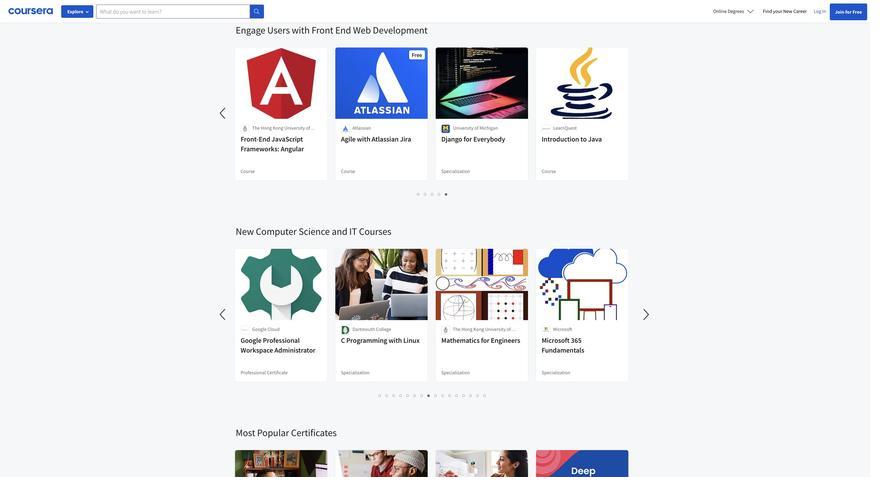 Task type: describe. For each thing, give the bounding box(es) containing it.
courses
[[359, 225, 391, 238]]

9
[[434, 392, 437, 399]]

1 vertical spatial 3 button
[[390, 392, 397, 400]]

linux
[[403, 336, 420, 345]]

1 vertical spatial professional
[[241, 370, 266, 376]]

your
[[773, 8, 782, 14]]

7 button
[[418, 392, 425, 400]]

university of michigan image
[[441, 124, 450, 133]]

5 button for 4 button inside the engage users with front end web development carousel element
[[443, 190, 450, 198]]

introduction to java
[[542, 135, 602, 143]]

365
[[571, 336, 582, 345]]

0 vertical spatial 3 button
[[429, 190, 436, 198]]

for for new computer science and it courses
[[481, 336, 489, 345]]

of for javascript
[[306, 125, 310, 131]]

12 button
[[453, 392, 461, 400]]

frameworks:
[[241, 144, 279, 153]]

8
[[427, 392, 430, 399]]

degrees
[[728, 8, 744, 14]]

kong for end
[[273, 125, 283, 131]]

16
[[483, 392, 489, 399]]

front-
[[241, 135, 259, 143]]

1 button for 2 button related to the bottommost 3 button
[[376, 392, 383, 400]]

front-end javascript frameworks: angular
[[241, 135, 304, 153]]

certificate
[[267, 370, 288, 376]]

2 button for the topmost 3 button
[[422, 190, 429, 198]]

dartmouth college
[[352, 326, 391, 333]]

online
[[713, 8, 727, 14]]

college
[[376, 326, 391, 333]]

university for front-end javascript frameworks: angular
[[284, 125, 305, 131]]

2 for the topmost 3 button
[[424, 191, 427, 198]]

1 horizontal spatial and
[[332, 225, 347, 238]]

technology for engineers
[[478, 333, 502, 340]]

with for users
[[292, 24, 310, 36]]

list inside new computer science and it courses carousel element
[[236, 392, 629, 400]]

certificates
[[291, 427, 337, 439]]

professional inside google professional workspace administrator
[[263, 336, 300, 345]]

13
[[462, 392, 468, 399]]

most popular certificates carousel element
[[232, 406, 870, 477]]

6
[[414, 392, 416, 399]]

google for google professional workspace administrator
[[241, 336, 262, 345]]

1 vertical spatial new
[[236, 225, 254, 238]]

google cloud
[[252, 326, 280, 333]]

web
[[353, 24, 371, 36]]

new computer science and it courses
[[236, 225, 391, 238]]

4 button for the bottommost 3 button
[[397, 392, 404, 400]]

learnquest
[[553, 125, 577, 131]]

9 button
[[432, 392, 439, 400]]

1 horizontal spatial science
[[299, 225, 330, 238]]

administrator
[[274, 346, 315, 355]]

find your new career
[[763, 8, 807, 14]]

for for engage users with front end web development
[[464, 135, 472, 143]]

2 for the bottommost 3 button
[[386, 392, 388, 399]]

7
[[421, 392, 423, 399]]

8 button
[[425, 392, 432, 400]]

list inside the engage users with front end web development carousel element
[[236, 190, 629, 198]]

most
[[236, 427, 255, 439]]

1 for the bottommost 3 button
[[379, 392, 381, 399]]

join for free
[[835, 9, 862, 15]]

previous slide image for engage users with front end web development
[[215, 105, 231, 122]]

michigan
[[479, 125, 498, 131]]

google data analytics professional certificate by google, image
[[235, 450, 328, 477]]

next slide image
[[638, 306, 655, 323]]

university of michigan
[[453, 125, 498, 131]]

algorithms to take your programming to the next level carousel element
[[236, 0, 634, 3]]

the hong kong university of science and technology image for front-end javascript frameworks: angular
[[241, 124, 249, 133]]

dartmouth college image
[[341, 326, 350, 335]]

find your new career link
[[759, 7, 810, 16]]

engage users with front end web development carousel element
[[0, 3, 634, 204]]

programming
[[346, 336, 387, 345]]

5 button for 4 button for the bottommost 3 button
[[404, 392, 411, 400]]

in
[[822, 8, 826, 14]]

most popular certificates
[[236, 427, 337, 439]]

google ux design professional certificate by google, image
[[436, 450, 528, 477]]

1 horizontal spatial atlassian
[[372, 135, 399, 143]]

1 button for 2 button associated with the topmost 3 button
[[415, 190, 422, 198]]

science for mathematics
[[453, 333, 469, 340]]

popular
[[257, 427, 289, 439]]

users
[[267, 24, 290, 36]]

5 for the topmost 3 button
[[445, 191, 448, 198]]

12
[[455, 392, 461, 399]]

4 for the topmost 3 button
[[438, 191, 441, 198]]

What do you want to learn? text field
[[96, 4, 250, 18]]

course for agile with atlassian jira
[[341, 168, 355, 174]]

1 horizontal spatial end
[[335, 24, 351, 36]]

computer
[[256, 225, 297, 238]]

microsoft 365 fundamentals
[[542, 336, 584, 355]]

4 for the bottommost 3 button
[[400, 392, 402, 399]]

java
[[588, 135, 602, 143]]

14 button
[[467, 392, 475, 400]]

django for everybody
[[441, 135, 505, 143]]

4 button for the topmost 3 button
[[436, 190, 443, 198]]

find
[[763, 8, 772, 14]]

javascript
[[272, 135, 303, 143]]

jira
[[400, 135, 411, 143]]

google professional workspace administrator
[[241, 336, 315, 355]]

1 for the topmost 3 button
[[417, 191, 420, 198]]

engage users with front end web development
[[236, 24, 428, 36]]

previous slide image for new computer science and it courses
[[215, 306, 231, 323]]

join for free link
[[830, 3, 867, 20]]

everybody
[[473, 135, 505, 143]]

mathematics
[[441, 336, 480, 345]]

development
[[373, 24, 428, 36]]

online degrees
[[713, 8, 744, 14]]

agile with atlassian jira
[[341, 135, 411, 143]]

with for programming
[[389, 336, 402, 345]]

the hong kong university of science and technology for for
[[453, 326, 511, 340]]

the hong kong university of science and technology image for mathematics for engineers
[[441, 326, 450, 335]]

engage
[[236, 24, 265, 36]]



Task type: locate. For each thing, give the bounding box(es) containing it.
hong
[[261, 125, 272, 131], [462, 326, 473, 333]]

0 vertical spatial free
[[853, 9, 862, 15]]

1 vertical spatial the hong kong university of science and technology
[[453, 326, 511, 340]]

google cloud image
[[241, 326, 249, 335]]

explore button
[[61, 5, 93, 18]]

specialization for microsoft 365 fundamentals
[[542, 370, 570, 376]]

0 vertical spatial 3
[[431, 191, 434, 198]]

specialization down django
[[441, 168, 470, 174]]

5 inside the engage users with front end web development carousel element
[[445, 191, 448, 198]]

1 horizontal spatial 2 button
[[422, 190, 429, 198]]

atlassian right atlassian image
[[352, 125, 371, 131]]

the hong kong university of science and technology inside the engage users with front end web development carousel element
[[252, 125, 310, 138]]

1 horizontal spatial university
[[453, 125, 473, 131]]

2 vertical spatial science
[[453, 333, 469, 340]]

4 inside new computer science and it courses carousel element
[[400, 392, 402, 399]]

1 vertical spatial 1
[[379, 392, 381, 399]]

online degrees button
[[708, 3, 759, 19]]

university for mathematics for engineers
[[485, 326, 506, 333]]

1 horizontal spatial the hong kong university of science and technology
[[453, 326, 511, 340]]

free down development
[[412, 51, 422, 58]]

0 vertical spatial end
[[335, 24, 351, 36]]

0 horizontal spatial the hong kong university of science and technology
[[252, 125, 310, 138]]

microsoft up fundamentals
[[542, 336, 570, 345]]

front
[[312, 24, 333, 36]]

for inside the engage users with front end web development carousel element
[[464, 135, 472, 143]]

1 horizontal spatial 5
[[445, 191, 448, 198]]

1 horizontal spatial free
[[853, 9, 862, 15]]

1 vertical spatial and
[[332, 225, 347, 238]]

of
[[306, 125, 310, 131], [474, 125, 479, 131], [507, 326, 511, 333]]

course for introduction to java
[[542, 168, 556, 174]]

hong for end
[[261, 125, 272, 131]]

1 horizontal spatial 3
[[431, 191, 434, 198]]

0 horizontal spatial hong
[[261, 125, 272, 131]]

10
[[441, 392, 447, 399]]

specialization for django for everybody
[[441, 168, 470, 174]]

the inside new computer science and it courses carousel element
[[453, 326, 461, 333]]

atlassian left jira
[[372, 135, 399, 143]]

coursera image
[[8, 6, 53, 17]]

2 horizontal spatial with
[[389, 336, 402, 345]]

1 vertical spatial 5
[[407, 392, 409, 399]]

0 vertical spatial google
[[252, 326, 267, 333]]

microsoft for microsoft
[[553, 326, 572, 333]]

1 vertical spatial technology
[[478, 333, 502, 340]]

10 11 12 13 14 15 16
[[441, 392, 489, 399]]

specialization inside the engage users with front end web development carousel element
[[441, 168, 470, 174]]

django
[[441, 135, 462, 143]]

kong inside the engage users with front end web development carousel element
[[273, 125, 283, 131]]

google
[[252, 326, 267, 333], [241, 336, 262, 345]]

engineers
[[491, 336, 520, 345]]

dartmouth
[[352, 326, 375, 333]]

1 vertical spatial previous slide image
[[215, 306, 231, 323]]

fundamentals
[[542, 346, 584, 355]]

4 button
[[436, 190, 443, 198], [397, 392, 404, 400]]

3 button
[[429, 190, 436, 198], [390, 392, 397, 400]]

for
[[845, 9, 852, 15], [464, 135, 472, 143], [481, 336, 489, 345]]

log
[[814, 8, 821, 14]]

1 previous slide image from the top
[[215, 105, 231, 122]]

hong up the mathematics
[[462, 326, 473, 333]]

free right 'join'
[[853, 9, 862, 15]]

11 button
[[446, 392, 454, 400]]

for right 'join'
[[845, 9, 852, 15]]

kong for for
[[474, 326, 484, 333]]

the up the mathematics
[[453, 326, 461, 333]]

and up frameworks:
[[269, 132, 277, 138]]

0 horizontal spatial 2
[[386, 392, 388, 399]]

the hong kong university of science and technology
[[252, 125, 310, 138], [453, 326, 511, 340]]

c
[[341, 336, 345, 345]]

kong inside new computer science and it courses carousel element
[[474, 326, 484, 333]]

with right agile
[[357, 135, 370, 143]]

1 vertical spatial with
[[357, 135, 370, 143]]

0 horizontal spatial technology
[[278, 132, 301, 138]]

2 vertical spatial with
[[389, 336, 402, 345]]

0 horizontal spatial 2 button
[[383, 392, 390, 400]]

1 vertical spatial 2 button
[[383, 392, 390, 400]]

for down university of michigan in the right of the page
[[464, 135, 472, 143]]

0 vertical spatial professional
[[263, 336, 300, 345]]

the hong kong university of science and technology image up the front-
[[241, 124, 249, 133]]

2 vertical spatial for
[[481, 336, 489, 345]]

specialization up 12 button
[[441, 370, 470, 376]]

1 horizontal spatial the
[[453, 326, 461, 333]]

1 vertical spatial for
[[464, 135, 472, 143]]

0 vertical spatial list
[[236, 190, 629, 198]]

hong inside new computer science and it courses carousel element
[[462, 326, 473, 333]]

course down agile
[[341, 168, 355, 174]]

0 horizontal spatial new
[[236, 225, 254, 238]]

0 vertical spatial 4 button
[[436, 190, 443, 198]]

explore
[[67, 8, 83, 15]]

5 inside new computer science and it courses carousel element
[[407, 392, 409, 399]]

1
[[417, 191, 420, 198], [379, 392, 381, 399]]

microsoft for microsoft 365 fundamentals
[[542, 336, 570, 345]]

log in
[[814, 8, 826, 14]]

1 horizontal spatial with
[[357, 135, 370, 143]]

with inside new computer science and it courses carousel element
[[389, 336, 402, 345]]

0 vertical spatial atlassian
[[352, 125, 371, 131]]

0 horizontal spatial the hong kong university of science and technology image
[[241, 124, 249, 133]]

the for mathematics
[[453, 326, 461, 333]]

with left front on the left top
[[292, 24, 310, 36]]

5 for the bottommost 3 button
[[407, 392, 409, 399]]

hong up front-end javascript frameworks: angular
[[261, 125, 272, 131]]

0 vertical spatial hong
[[261, 125, 272, 131]]

specialization for c programming with linux
[[341, 370, 370, 376]]

None search field
[[96, 4, 264, 18]]

0 horizontal spatial science
[[252, 132, 268, 138]]

science for front-
[[252, 132, 268, 138]]

1 horizontal spatial technology
[[478, 333, 502, 340]]

1 horizontal spatial 4
[[438, 191, 441, 198]]

1 vertical spatial list
[[236, 392, 629, 400]]

2
[[424, 191, 427, 198], [386, 392, 388, 399]]

free inside the engage users with front end web development carousel element
[[412, 51, 422, 58]]

and inside the engage users with front end web development carousel element
[[269, 132, 277, 138]]

university up the django for everybody
[[453, 125, 473, 131]]

and left engineers
[[470, 333, 477, 340]]

0 horizontal spatial and
[[269, 132, 277, 138]]

0 vertical spatial new
[[783, 8, 792, 14]]

specialization down programming
[[341, 370, 370, 376]]

2 inside new computer science and it courses carousel element
[[386, 392, 388, 399]]

0 vertical spatial 5
[[445, 191, 448, 198]]

the up the front-
[[252, 125, 260, 131]]

0 vertical spatial previous slide image
[[215, 105, 231, 122]]

0 horizontal spatial 1
[[379, 392, 381, 399]]

2 vertical spatial and
[[470, 333, 477, 340]]

0 horizontal spatial with
[[292, 24, 310, 36]]

2 previous slide image from the top
[[215, 306, 231, 323]]

15
[[476, 392, 482, 399]]

3
[[431, 191, 434, 198], [393, 392, 395, 399]]

agile
[[341, 135, 356, 143]]

the hong kong university of science and technology for end
[[252, 125, 310, 138]]

kong
[[273, 125, 283, 131], [474, 326, 484, 333]]

it
[[349, 225, 357, 238]]

0 horizontal spatial kong
[[273, 125, 283, 131]]

technology for javascript
[[278, 132, 301, 138]]

hong for for
[[462, 326, 473, 333]]

2 button for the bottommost 3 button
[[383, 392, 390, 400]]

1 vertical spatial the
[[453, 326, 461, 333]]

2 list from the top
[[236, 392, 629, 400]]

0 vertical spatial the hong kong university of science and technology image
[[241, 124, 249, 133]]

1 list from the top
[[236, 190, 629, 198]]

1 vertical spatial 2
[[386, 392, 388, 399]]

1 horizontal spatial 1 button
[[415, 190, 422, 198]]

for inside new computer science and it courses carousel element
[[481, 336, 489, 345]]

join
[[835, 9, 844, 15]]

1 vertical spatial 4
[[400, 392, 402, 399]]

3 for the bottommost 3 button
[[393, 392, 395, 399]]

professional certificate
[[241, 370, 288, 376]]

0 horizontal spatial atlassian
[[352, 125, 371, 131]]

career
[[793, 8, 807, 14]]

0 horizontal spatial 5 button
[[404, 392, 411, 400]]

3 course from the left
[[542, 168, 556, 174]]

16 button
[[481, 392, 489, 400]]

new left the computer
[[236, 225, 254, 238]]

hong inside the engage users with front end web development carousel element
[[261, 125, 272, 131]]

google it support professional certificate by google, image
[[335, 450, 428, 477]]

1 horizontal spatial hong
[[462, 326, 473, 333]]

the hong kong university of science and technology image up the mathematics
[[441, 326, 450, 335]]

google for google cloud
[[252, 326, 267, 333]]

the hong kong university of science and technology image
[[241, 124, 249, 133], [441, 326, 450, 335]]

microsoft inside microsoft 365 fundamentals
[[542, 336, 570, 345]]

professional down cloud at the bottom left of the page
[[263, 336, 300, 345]]

course down introduction
[[542, 168, 556, 174]]

15 button
[[474, 392, 482, 400]]

atlassian
[[352, 125, 371, 131], [372, 135, 399, 143]]

workspace
[[241, 346, 273, 355]]

1 vertical spatial atlassian
[[372, 135, 399, 143]]

0 vertical spatial 4
[[438, 191, 441, 198]]

specialization down fundamentals
[[542, 370, 570, 376]]

1 horizontal spatial 2
[[424, 191, 427, 198]]

end left "web"
[[335, 24, 351, 36]]

to
[[581, 135, 587, 143]]

microsoft
[[553, 326, 572, 333], [542, 336, 570, 345]]

kong up mathematics for engineers
[[474, 326, 484, 333]]

university
[[284, 125, 305, 131], [453, 125, 473, 131], [485, 326, 506, 333]]

0 vertical spatial 2 button
[[422, 190, 429, 198]]

google inside google professional workspace administrator
[[241, 336, 262, 345]]

new right your
[[783, 8, 792, 14]]

1 horizontal spatial the hong kong university of science and technology image
[[441, 326, 450, 335]]

angular
[[281, 144, 304, 153]]

course down frameworks:
[[241, 168, 255, 174]]

0 horizontal spatial 5
[[407, 392, 409, 399]]

11
[[448, 392, 454, 399]]

the for front-
[[252, 125, 260, 131]]

3 inside new computer science and it courses carousel element
[[393, 392, 395, 399]]

course for front-end javascript frameworks: angular
[[241, 168, 255, 174]]

end up frameworks:
[[259, 135, 270, 143]]

and for mathematics
[[470, 333, 477, 340]]

0 vertical spatial with
[[292, 24, 310, 36]]

0 horizontal spatial 4
[[400, 392, 402, 399]]

c programming with linux
[[341, 336, 420, 345]]

deep learning specialization by deeplearning.ai, image
[[536, 450, 629, 477]]

0 horizontal spatial of
[[306, 125, 310, 131]]

1 vertical spatial 3
[[393, 392, 395, 399]]

with down college
[[389, 336, 402, 345]]

previous slide image
[[215, 105, 231, 122], [215, 306, 231, 323]]

free
[[853, 9, 862, 15], [412, 51, 422, 58]]

1 course from the left
[[241, 168, 255, 174]]

specialization for mathematics for engineers
[[441, 370, 470, 376]]

google up workspace
[[241, 336, 262, 345]]

microsoft image
[[542, 326, 550, 335]]

technology inside new computer science and it courses carousel element
[[478, 333, 502, 340]]

4 button inside the engage users with front end web development carousel element
[[436, 190, 443, 198]]

2 horizontal spatial university
[[485, 326, 506, 333]]

science inside the engage users with front end web development carousel element
[[252, 132, 268, 138]]

new computer science and it courses carousel element
[[215, 204, 655, 406]]

0 vertical spatial 1 button
[[415, 190, 422, 198]]

technology inside the engage users with front end web development carousel element
[[278, 132, 301, 138]]

1 vertical spatial science
[[299, 225, 330, 238]]

6 button
[[411, 392, 418, 400]]

1 horizontal spatial new
[[783, 8, 792, 14]]

4 inside the engage users with front end web development carousel element
[[438, 191, 441, 198]]

0 vertical spatial and
[[269, 132, 277, 138]]

0 horizontal spatial free
[[412, 51, 422, 58]]

13 button
[[460, 392, 468, 400]]

0 vertical spatial the hong kong university of science and technology
[[252, 125, 310, 138]]

learnquest image
[[542, 124, 550, 133]]

5 button
[[443, 190, 450, 198], [404, 392, 411, 400]]

cloud
[[268, 326, 280, 333]]

microsoft up microsoft 365 fundamentals
[[553, 326, 572, 333]]

1 vertical spatial 4 button
[[397, 392, 404, 400]]

3 inside the engage users with front end web development carousel element
[[431, 191, 434, 198]]

0 horizontal spatial 3
[[393, 392, 395, 399]]

1 vertical spatial 1 button
[[376, 392, 383, 400]]

2 horizontal spatial for
[[845, 9, 852, 15]]

1 button inside the engage users with front end web development carousel element
[[415, 190, 422, 198]]

university up javascript
[[284, 125, 305, 131]]

science
[[252, 132, 268, 138], [299, 225, 330, 238], [453, 333, 469, 340]]

0 horizontal spatial university
[[284, 125, 305, 131]]

3 for the topmost 3 button
[[431, 191, 434, 198]]

atlassian image
[[341, 124, 350, 133]]

1 horizontal spatial course
[[341, 168, 355, 174]]

of inside new computer science and it courses carousel element
[[507, 326, 511, 333]]

list
[[236, 190, 629, 198], [236, 392, 629, 400]]

2 horizontal spatial science
[[453, 333, 469, 340]]

of for engineers
[[507, 326, 511, 333]]

0 vertical spatial science
[[252, 132, 268, 138]]

university up engineers
[[485, 326, 506, 333]]

2 inside the engage users with front end web development carousel element
[[424, 191, 427, 198]]

1 horizontal spatial for
[[481, 336, 489, 345]]

5
[[445, 191, 448, 198], [407, 392, 409, 399]]

end inside front-end javascript frameworks: angular
[[259, 135, 270, 143]]

the hong kong university of science and technology inside new computer science and it courses carousel element
[[453, 326, 511, 340]]

0 horizontal spatial end
[[259, 135, 270, 143]]

log in link
[[810, 7, 830, 15]]

0 vertical spatial microsoft
[[553, 326, 572, 333]]

kong up javascript
[[273, 125, 283, 131]]

1 horizontal spatial kong
[[474, 326, 484, 333]]

1 horizontal spatial of
[[474, 125, 479, 131]]

for left engineers
[[481, 336, 489, 345]]

1 inside the engage users with front end web development carousel element
[[417, 191, 420, 198]]

0 vertical spatial for
[[845, 9, 852, 15]]

0 vertical spatial 2
[[424, 191, 427, 198]]

1 vertical spatial the hong kong university of science and technology image
[[441, 326, 450, 335]]

14
[[469, 392, 475, 399]]

0 vertical spatial technology
[[278, 132, 301, 138]]

0 horizontal spatial 3 button
[[390, 392, 397, 400]]

and left it
[[332, 225, 347, 238]]

university inside new computer science and it courses carousel element
[[485, 326, 506, 333]]

0 vertical spatial 1
[[417, 191, 420, 198]]

mathematics for engineers
[[441, 336, 520, 345]]

1 inside new computer science and it courses carousel element
[[379, 392, 381, 399]]

introduction
[[542, 135, 579, 143]]

2 course from the left
[[341, 168, 355, 174]]

1 vertical spatial end
[[259, 135, 270, 143]]

end
[[335, 24, 351, 36], [259, 135, 270, 143]]

professional down workspace
[[241, 370, 266, 376]]

10 button
[[439, 392, 447, 400]]

1 vertical spatial kong
[[474, 326, 484, 333]]

and for front-
[[269, 132, 277, 138]]

1 horizontal spatial 4 button
[[436, 190, 443, 198]]

technology
[[278, 132, 301, 138], [478, 333, 502, 340]]

google left cloud at the bottom left of the page
[[252, 326, 267, 333]]



Task type: vqa. For each thing, say whether or not it's contained in the screenshot.
Earn credit before you enroll
no



